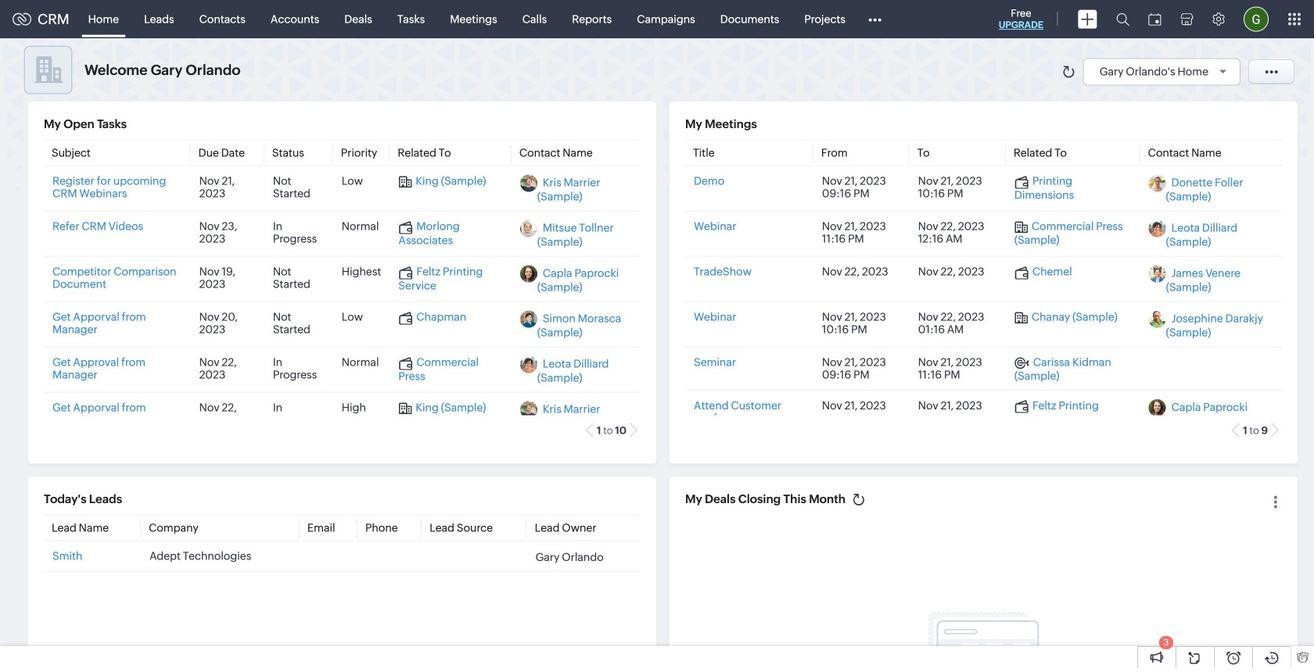 Task type: describe. For each thing, give the bounding box(es) containing it.
Other Modules field
[[858, 7, 892, 32]]

create menu element
[[1069, 0, 1107, 38]]

calendar image
[[1149, 13, 1162, 25]]



Task type: vqa. For each thing, say whether or not it's contained in the screenshot.
Felix Hirpara (Sample) link
no



Task type: locate. For each thing, give the bounding box(es) containing it.
search image
[[1116, 13, 1130, 26]]

logo image
[[13, 13, 31, 25]]

create menu image
[[1078, 10, 1098, 29]]

search element
[[1107, 0, 1139, 38]]

profile element
[[1235, 0, 1278, 38]]

profile image
[[1244, 7, 1269, 32]]



